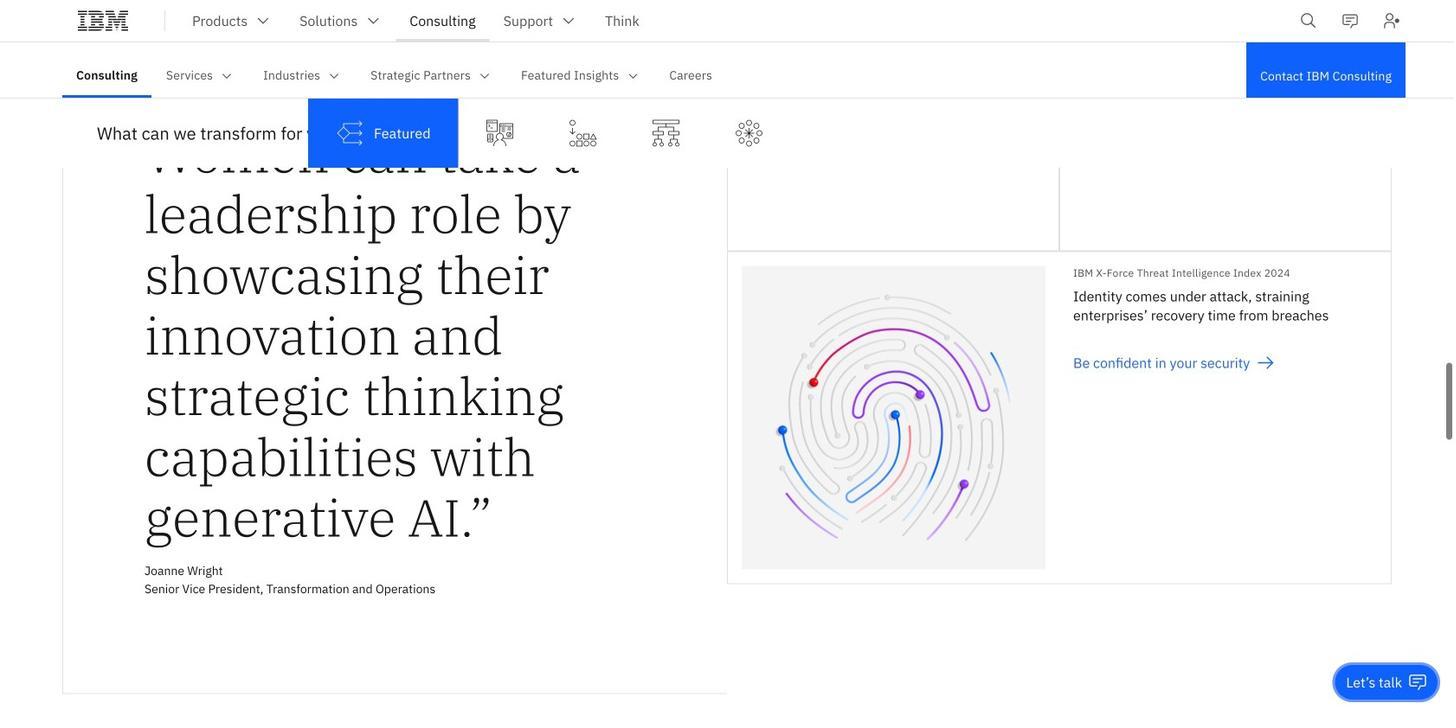 Task type: vqa. For each thing, say whether or not it's contained in the screenshot.
'Close' image
no



Task type: locate. For each thing, give the bounding box(es) containing it.
let's talk element
[[1346, 674, 1402, 693]]



